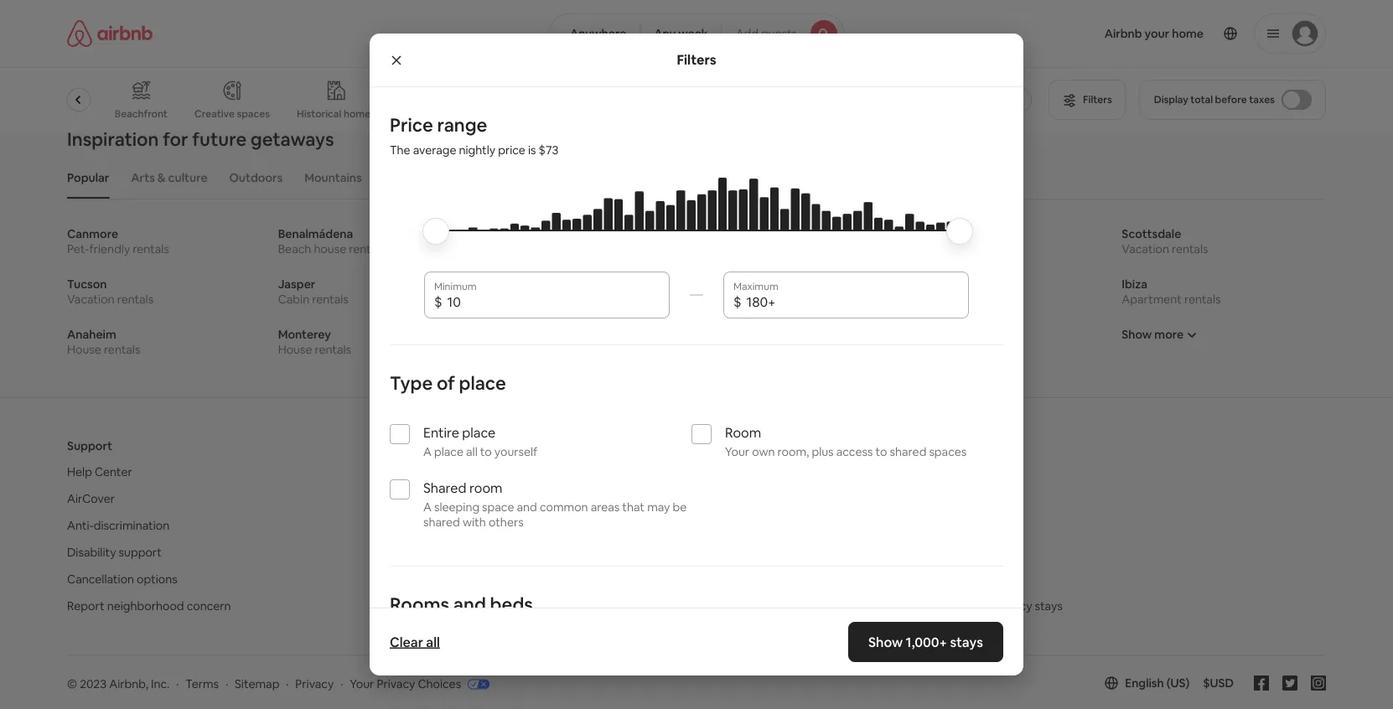 Task type: describe. For each thing, give the bounding box(es) containing it.
rentals inside mallacoota pet-friendly rentals
[[977, 292, 1013, 307]]

neighborhood
[[107, 599, 184, 614]]

to inside room your own room, plus access to shared spaces
[[876, 444, 887, 459]]

with
[[463, 515, 486, 530]]

show 1,000+ stays link
[[849, 622, 1004, 662]]

hosting for hosting
[[489, 439, 532, 454]]

any week button
[[640, 13, 722, 54]]

devonport
[[700, 277, 760, 292]]

type
[[390, 371, 433, 395]]

cancellation
[[67, 572, 134, 587]]

monterey
[[278, 327, 331, 342]]

profile element
[[864, 0, 1326, 67]]

$ for $ text box
[[734, 293, 742, 310]]

be
[[673, 500, 687, 515]]

2 house rentals from the left
[[911, 342, 984, 357]]

$ for $ text field
[[434, 293, 442, 310]]

rooms
[[390, 592, 449, 616]]

1 horizontal spatial house
[[736, 342, 768, 357]]

beach house rentals
[[700, 342, 807, 357]]

vacation for scottsdale
[[1122, 242, 1169, 257]]

choices
[[418, 677, 461, 692]]

1 house rentals link from the left
[[489, 327, 693, 357]]

disability support link
[[67, 545, 162, 560]]

type of place
[[390, 371, 506, 395]]

mallacoota
[[911, 277, 972, 292]]

hosts
[[558, 491, 589, 506]]

aircover for aircover link
[[67, 491, 115, 506]]

1 vertical spatial your
[[350, 677, 374, 692]]

filters dialog
[[370, 34, 1024, 709]]

1 house rentals from the left
[[489, 342, 562, 357]]

hosting for hosting resources
[[489, 518, 531, 533]]

display
[[1154, 93, 1189, 106]]

benalmádena
[[278, 226, 353, 242]]

sitemap link
[[235, 677, 279, 692]]

beachfront
[[115, 107, 168, 120]]

tucson vacation rentals
[[67, 277, 154, 307]]

emergency
[[971, 599, 1032, 614]]

rentals inside the ibiza apartment rentals
[[1185, 292, 1221, 307]]

rentals inside prescott cottage rentals
[[959, 242, 995, 257]]

anaheim house rentals
[[67, 327, 140, 357]]

range
[[437, 113, 487, 137]]

popular button
[[59, 162, 118, 194]]

historical
[[297, 107, 342, 120]]

hosting resources
[[489, 518, 587, 533]]

house inside benalmádena beach house rentals
[[314, 242, 346, 257]]

price range the average nightly price is ‎$73
[[390, 113, 559, 158]]

filters
[[677, 51, 716, 68]]

yourself
[[494, 444, 538, 459]]

rentals inside anaheim house rentals
[[104, 342, 140, 357]]

breakfasts
[[506, 107, 556, 120]]

is
[[528, 143, 536, 158]]

inc.
[[151, 677, 170, 692]]

english (us) button
[[1105, 676, 1190, 691]]

price
[[390, 113, 433, 137]]

disability
[[67, 545, 116, 560]]

all inside entire place a place all to yourself
[[466, 444, 478, 459]]

hosting resources link
[[489, 518, 587, 533]]

culture
[[168, 170, 208, 185]]

airbnb- for 'airbnb-friendly apartments' button on the right of the page
[[705, 170, 747, 185]]

group containing historical homes
[[41, 67, 1039, 132]]

shared
[[423, 479, 467, 496]]

historical homes
[[297, 107, 376, 120]]

for for aircover
[[539, 491, 555, 506]]

0 vertical spatial spaces
[[237, 107, 270, 120]]

$ text field
[[747, 293, 959, 310]]

marbella
[[489, 226, 536, 242]]

0 horizontal spatial and
[[453, 592, 486, 616]]

aircover link
[[67, 491, 115, 506]]

show inside filters dialog
[[869, 633, 903, 651]]

your inside room your own room, plus access to shared spaces
[[725, 444, 750, 459]]

your privacy choices link
[[350, 677, 490, 693]]

(us)
[[1167, 676, 1190, 691]]

airbnb.org emergency stays
[[911, 599, 1063, 614]]

english (us)
[[1125, 676, 1190, 691]]

may
[[647, 500, 670, 515]]

room
[[725, 424, 761, 441]]

ibiza
[[1122, 277, 1148, 292]]

sleeping
[[434, 500, 480, 515]]

1,000+
[[906, 633, 948, 651]]

beach house rentals link
[[700, 327, 904, 357]]

monterey house rentals
[[278, 327, 351, 357]]

1 vertical spatial place
[[462, 424, 496, 441]]

future
[[192, 127, 247, 151]]

report neighborhood concern
[[67, 599, 231, 614]]

cottage
[[911, 242, 956, 257]]

help center
[[67, 465, 132, 480]]

ski-
[[403, 107, 420, 120]]

cabin
[[278, 292, 310, 307]]

of
[[437, 371, 455, 395]]

beach inside benalmádena beach house rentals
[[278, 242, 311, 257]]

disability support
[[67, 545, 162, 560]]

rentals inside tucson vacation rentals
[[117, 292, 154, 307]]

clear all
[[390, 633, 440, 651]]

own
[[752, 444, 775, 459]]

clear
[[390, 633, 423, 651]]

rentals inside benalmádena beach house rentals
[[349, 242, 385, 257]]

rooms and beds
[[390, 592, 533, 616]]

airbnb.org
[[911, 599, 968, 614]]

rentals inside jasper cabin rentals
[[312, 292, 349, 307]]

farms
[[50, 107, 79, 120]]

support
[[119, 545, 162, 560]]

add guests
[[736, 26, 797, 41]]

2 vertical spatial place
[[434, 444, 464, 459]]

benalmádena beach house rentals
[[278, 226, 385, 257]]

marbella link
[[489, 226, 693, 257]]

rentals inside devonport vacation rentals
[[750, 292, 787, 307]]

room,
[[778, 444, 809, 459]]



Task type: locate. For each thing, give the bounding box(es) containing it.
1 horizontal spatial &
[[497, 107, 504, 120]]

outdoors
[[229, 170, 283, 185]]

& for arts
[[157, 170, 166, 185]]

show down apartment
[[1122, 327, 1152, 342]]

house rentals link down $ text field
[[489, 327, 693, 357]]

1 horizontal spatial more
[[1155, 327, 1184, 342]]

0 vertical spatial and
[[517, 500, 537, 515]]

help
[[67, 465, 92, 480]]

rentals inside monterey house rentals
[[315, 342, 351, 357]]

house down "mallacoota"
[[911, 342, 945, 357]]

more
[[699, 19, 732, 36], [1155, 327, 1184, 342]]

sitemap
[[235, 677, 279, 692]]

and up hosting resources 'link'
[[517, 500, 537, 515]]

0 horizontal spatial privacy
[[295, 677, 334, 692]]

·
[[176, 677, 179, 692]]

friendly inside mallacoota pet-friendly rentals
[[933, 292, 974, 307]]

rentals right apartment
[[1185, 292, 1221, 307]]

areas
[[591, 500, 620, 515]]

apartments
[[792, 170, 857, 185], [573, 599, 637, 614]]

show more button down apartment
[[1122, 327, 1197, 342]]

beach up jasper at top left
[[278, 242, 311, 257]]

friendly up mijas link
[[747, 170, 790, 185]]

1 horizontal spatial $
[[734, 293, 742, 310]]

stays inside show 1,000+ stays link
[[950, 633, 983, 651]]

stays right emergency
[[1035, 599, 1063, 614]]

1 horizontal spatial show more
[[1122, 327, 1184, 342]]

rentals up beach house rentals on the right of the page
[[750, 292, 787, 307]]

concern
[[187, 599, 231, 614]]

rentals up tucson vacation rentals
[[133, 242, 169, 257]]

1 vertical spatial spaces
[[929, 444, 967, 459]]

english
[[1125, 676, 1164, 691]]

a
[[423, 444, 432, 459], [423, 500, 432, 515]]

plus
[[812, 444, 834, 459]]

creative spaces
[[194, 107, 270, 120]]

vacation up anaheim at the top of page
[[67, 292, 115, 307]]

resources
[[534, 518, 587, 533]]

1 vertical spatial all
[[426, 633, 440, 651]]

0 vertical spatial apartments
[[792, 170, 857, 185]]

0 horizontal spatial &
[[157, 170, 166, 185]]

pet- for mallacoota pet-friendly rentals
[[911, 292, 933, 307]]

1 vertical spatial show more
[[1122, 327, 1184, 342]]

vacation inside scottsdale vacation rentals
[[1122, 242, 1169, 257]]

show left the 1,000+
[[869, 633, 903, 651]]

airbnb-friendly apartments button
[[697, 162, 865, 194]]

rentals down mallacoota pet-friendly rentals
[[948, 342, 984, 357]]

friendly up the tucson
[[89, 242, 130, 257]]

$ usd
[[1203, 676, 1234, 691]]

0 horizontal spatial to
[[480, 444, 492, 459]]

1 house from the left
[[67, 342, 101, 357]]

4 house from the left
[[911, 342, 945, 357]]

display total before taxes
[[1154, 93, 1275, 106]]

$ up the of
[[434, 293, 442, 310]]

vacation up ibiza
[[1122, 242, 1169, 257]]

& inside button
[[157, 170, 166, 185]]

0 horizontal spatial stays
[[950, 633, 983, 651]]

house down 'cabin'
[[278, 342, 312, 357]]

0 horizontal spatial airbnb-
[[489, 599, 530, 614]]

0 vertical spatial hosting
[[489, 439, 532, 454]]

1 vertical spatial apartments
[[573, 599, 637, 614]]

privacy
[[295, 677, 334, 692], [377, 677, 415, 692]]

2 horizontal spatial $
[[1203, 676, 1210, 691]]

show more up filters
[[661, 19, 732, 36]]

entire
[[423, 424, 459, 441]]

house down tucson vacation rentals
[[67, 342, 101, 357]]

0 horizontal spatial for
[[163, 127, 188, 151]]

pet- inside mallacoota pet-friendly rentals
[[911, 292, 933, 307]]

0 horizontal spatial airbnb-friendly apartments
[[489, 599, 637, 614]]

1 aircover from the left
[[67, 491, 115, 506]]

rentals inside scottsdale vacation rentals
[[1172, 242, 1209, 257]]

1 privacy from the left
[[295, 677, 334, 692]]

0 horizontal spatial beach
[[278, 242, 311, 257]]

2023
[[80, 677, 107, 692]]

0 vertical spatial all
[[466, 444, 478, 459]]

all inside button
[[426, 633, 440, 651]]

privacy left choices
[[377, 677, 415, 692]]

options
[[137, 572, 178, 587]]

house inside anaheim house rentals
[[67, 342, 101, 357]]

1 horizontal spatial show more button
[[1122, 327, 1197, 342]]

2 privacy from the left
[[377, 677, 415, 692]]

tab list
[[59, 157, 1326, 199]]

and left beds
[[453, 592, 486, 616]]

1 horizontal spatial and
[[517, 500, 537, 515]]

house rentals link down mallacoota pet-friendly rentals
[[911, 327, 1115, 357]]

your privacy choices
[[350, 677, 461, 692]]

house down devonport vacation rentals
[[736, 342, 768, 357]]

rentals right "mallacoota"
[[977, 292, 1013, 307]]

0 horizontal spatial more
[[699, 19, 732, 36]]

canmore
[[67, 226, 118, 242]]

apartments for airbnb-friendly apartments link
[[573, 599, 637, 614]]

0 vertical spatial show more
[[661, 19, 732, 36]]

airbnb-friendly apartments up mijas link
[[705, 170, 857, 185]]

1 horizontal spatial pet-
[[911, 292, 933, 307]]

‎$73
[[539, 143, 559, 158]]

apartments inside 'airbnb-friendly apartments' button
[[792, 170, 857, 185]]

1 vertical spatial for
[[539, 491, 555, 506]]

0 vertical spatial beach
[[278, 242, 311, 257]]

the
[[390, 143, 410, 158]]

all right clear
[[426, 633, 440, 651]]

friendly inside canmore pet-friendly rentals
[[89, 242, 130, 257]]

friendly down resources
[[530, 599, 571, 614]]

shared room a sleeping space and common areas that may be shared with others
[[423, 479, 687, 530]]

a inside entire place a place all to yourself
[[423, 444, 432, 459]]

0 horizontal spatial pet-
[[67, 242, 89, 257]]

2 house from the left
[[278, 342, 312, 357]]

0 horizontal spatial aircover
[[67, 491, 115, 506]]

your down the room
[[725, 444, 750, 459]]

1 vertical spatial house
[[736, 342, 768, 357]]

2 a from the top
[[423, 500, 432, 515]]

1 horizontal spatial house rentals
[[911, 342, 984, 357]]

a for shared room
[[423, 500, 432, 515]]

1 horizontal spatial airbnb-friendly apartments
[[705, 170, 857, 185]]

$ right (us)
[[1203, 676, 1210, 691]]

1 horizontal spatial aircover
[[489, 491, 537, 506]]

0 vertical spatial show more button
[[641, 8, 752, 48]]

none search field containing anywhere
[[549, 13, 844, 54]]

and inside shared room a sleeping space and common areas that may be shared with others
[[517, 500, 537, 515]]

hosting
[[489, 439, 532, 454], [489, 518, 531, 533]]

aircover up others
[[489, 491, 537, 506]]

rentals down devonport vacation rentals
[[771, 342, 807, 357]]

room your own room, plus access to shared spaces
[[725, 424, 967, 459]]

show more button up filters
[[641, 8, 752, 48]]

show more down apartment
[[1122, 327, 1184, 342]]

devonport vacation rentals
[[700, 277, 787, 307]]

airbnb-friendly apartments inside button
[[705, 170, 857, 185]]

1 horizontal spatial your
[[725, 444, 750, 459]]

display total before taxes button
[[1140, 80, 1326, 120]]

3 house from the left
[[489, 342, 523, 357]]

0 horizontal spatial all
[[426, 633, 440, 651]]

1 vertical spatial stays
[[950, 633, 983, 651]]

1 horizontal spatial spaces
[[929, 444, 967, 459]]

to inside entire place a place all to yourself
[[480, 444, 492, 459]]

report neighborhood concern link
[[67, 599, 231, 614]]

friendly down cottage
[[933, 292, 974, 307]]

1 vertical spatial airbnb-
[[489, 599, 530, 614]]

house rentals
[[489, 342, 562, 357], [911, 342, 984, 357]]

rentals right 'cabin'
[[312, 292, 349, 307]]

vacation inside tucson vacation rentals
[[67, 292, 115, 307]]

privacy right sitemap link
[[295, 677, 334, 692]]

anywhere
[[570, 26, 627, 41]]

vacation up beach house rentals on the right of the page
[[700, 292, 747, 307]]

rentals down tucson vacation rentals
[[104, 342, 140, 357]]

price
[[498, 143, 526, 158]]

show up filters
[[661, 19, 696, 36]]

any week
[[654, 26, 708, 41]]

a down the entire
[[423, 444, 432, 459]]

stays for airbnb.org emergency stays
[[1035, 599, 1063, 614]]

a for entire place
[[423, 444, 432, 459]]

0 vertical spatial show
[[661, 19, 696, 36]]

1 horizontal spatial apartments
[[792, 170, 857, 185]]

1 vertical spatial hosting
[[489, 518, 531, 533]]

airbnb- inside button
[[705, 170, 747, 185]]

jasper cabin rentals
[[278, 277, 349, 307]]

rentals inside canmore pet-friendly rentals
[[133, 242, 169, 257]]

shared inside room your own room, plus access to shared spaces
[[890, 444, 927, 459]]

usd
[[1210, 676, 1234, 691]]

0 horizontal spatial show more button
[[641, 8, 752, 48]]

arts
[[131, 170, 155, 185]]

more inside button
[[699, 19, 732, 36]]

rentals up the ibiza apartment rentals
[[1172, 242, 1209, 257]]

& right arts
[[157, 170, 166, 185]]

pet-
[[67, 242, 89, 257], [911, 292, 933, 307]]

airbnb-friendly apartments for airbnb-friendly apartments link
[[489, 599, 637, 614]]

more down apartment
[[1155, 327, 1184, 342]]

apartments for 'airbnb-friendly apartments' button on the right of the page
[[792, 170, 857, 185]]

tab list containing popular
[[59, 157, 1326, 199]]

stays right the 1,000+
[[950, 633, 983, 651]]

0 vertical spatial a
[[423, 444, 432, 459]]

navigate to facebook image
[[1254, 676, 1269, 691]]

vacation inside devonport vacation rentals
[[700, 292, 747, 307]]

0 vertical spatial pet-
[[67, 242, 89, 257]]

1 horizontal spatial stays
[[1035, 599, 1063, 614]]

airbnb-friendly apartments for 'airbnb-friendly apartments' button on the right of the page
[[705, 170, 857, 185]]

house up type of place at the left of page
[[489, 342, 523, 357]]

0 horizontal spatial vacation
[[67, 292, 115, 307]]

0 vertical spatial airbnb-
[[705, 170, 747, 185]]

common
[[540, 500, 588, 515]]

place
[[459, 371, 506, 395], [462, 424, 496, 441], [434, 444, 464, 459]]

aircover down help center link
[[67, 491, 115, 506]]

creative
[[194, 107, 235, 120]]

guests
[[761, 26, 797, 41]]

2 horizontal spatial show
[[1122, 327, 1152, 342]]

1 vertical spatial pet-
[[911, 292, 933, 307]]

a inside shared room a sleeping space and common areas that may be shared with others
[[423, 500, 432, 515]]

1 horizontal spatial privacy
[[377, 677, 415, 692]]

0 vertical spatial house
[[314, 242, 346, 257]]

0 horizontal spatial house rentals
[[489, 342, 562, 357]]

rentals down jasper cabin rentals
[[315, 342, 351, 357]]

1 to from the left
[[480, 444, 492, 459]]

any
[[654, 26, 676, 41]]

1 vertical spatial a
[[423, 500, 432, 515]]

1 horizontal spatial airbnb-
[[705, 170, 747, 185]]

0 horizontal spatial house
[[314, 242, 346, 257]]

house rentals down $ text field
[[489, 342, 562, 357]]

0 horizontal spatial $
[[434, 293, 442, 310]]

1 vertical spatial shared
[[423, 515, 460, 530]]

bed & breakfasts
[[476, 107, 556, 120]]

friendly inside button
[[747, 170, 790, 185]]

terms
[[186, 677, 219, 692]]

0 vertical spatial airbnb-friendly apartments
[[705, 170, 857, 185]]

total
[[1191, 93, 1213, 106]]

support
[[67, 439, 112, 454]]

1 horizontal spatial beach
[[700, 342, 733, 357]]

homes
[[344, 107, 376, 120]]

pet- down cottage
[[911, 292, 933, 307]]

0 vertical spatial place
[[459, 371, 506, 395]]

spaces inside room your own room, plus access to shared spaces
[[929, 444, 967, 459]]

to right access in the right of the page
[[876, 444, 887, 459]]

tucson
[[67, 277, 107, 292]]

inspiration
[[67, 127, 159, 151]]

hosting up room at the left bottom
[[489, 439, 532, 454]]

prescott
[[911, 226, 958, 242]]

0 vertical spatial more
[[699, 19, 732, 36]]

all up room at the left bottom
[[466, 444, 478, 459]]

rentals down mountains "button"
[[349, 242, 385, 257]]

airbnb-friendly apartments down resources
[[489, 599, 637, 614]]

airbnb- for airbnb-friendly apartments link
[[489, 599, 530, 614]]

bed
[[476, 107, 495, 120]]

0 vertical spatial shared
[[890, 444, 927, 459]]

$ down devonport
[[734, 293, 742, 310]]

0 horizontal spatial apartments
[[573, 599, 637, 614]]

to left the 'yourself'
[[480, 444, 492, 459]]

mallacoota pet-friendly rentals
[[911, 277, 1013, 307]]

aircover for aircover for hosts
[[489, 491, 537, 506]]

0 horizontal spatial show more
[[661, 19, 732, 36]]

0 horizontal spatial your
[[350, 677, 374, 692]]

beach down devonport vacation rentals
[[700, 342, 733, 357]]

shared
[[890, 444, 927, 459], [423, 515, 460, 530]]

1 hosting from the top
[[489, 439, 532, 454]]

rentals right cottage
[[959, 242, 995, 257]]

mijas link
[[700, 226, 904, 257]]

a down shared
[[423, 500, 432, 515]]

most stays cost more than $45 per night. image
[[438, 178, 956, 278]]

rentals right the tucson
[[117, 292, 154, 307]]

$ text field
[[447, 293, 660, 310]]

aircover
[[67, 491, 115, 506], [489, 491, 537, 506]]

cancellation options
[[67, 572, 178, 587]]

entire place a place all to yourself
[[423, 424, 538, 459]]

taxes
[[1249, 93, 1275, 106]]

friendly
[[747, 170, 790, 185], [89, 242, 130, 257], [933, 292, 974, 307], [530, 599, 571, 614]]

& right bed
[[497, 107, 504, 120]]

1 horizontal spatial for
[[539, 491, 555, 506]]

1 horizontal spatial shared
[[890, 444, 927, 459]]

& for bed
[[497, 107, 504, 120]]

hosting down space
[[489, 518, 531, 533]]

navigate to instagram image
[[1311, 676, 1326, 691]]

pet- inside canmore pet-friendly rentals
[[67, 242, 89, 257]]

0 horizontal spatial house rentals link
[[489, 327, 693, 357]]

to
[[480, 444, 492, 459], [876, 444, 887, 459]]

for for inspiration
[[163, 127, 188, 151]]

stays for show 1,000+ stays
[[950, 633, 983, 651]]

1 vertical spatial show
[[1122, 327, 1152, 342]]

shared inside shared room a sleeping space and common areas that may be shared with others
[[423, 515, 460, 530]]

mountains button
[[296, 162, 370, 194]]

1 vertical spatial beach
[[700, 342, 733, 357]]

pet- for canmore pet-friendly rentals
[[67, 242, 89, 257]]

group
[[41, 67, 1039, 132]]

1 horizontal spatial show
[[869, 633, 903, 651]]

house rentals down mallacoota pet-friendly rentals
[[911, 342, 984, 357]]

more left add
[[699, 19, 732, 36]]

$
[[434, 293, 442, 310], [734, 293, 742, 310], [1203, 676, 1210, 691]]

vacation for devonport
[[700, 292, 747, 307]]

anti-
[[67, 518, 94, 533]]

1 a from the top
[[423, 444, 432, 459]]

pet- up the tucson
[[67, 242, 89, 257]]

0 horizontal spatial spaces
[[237, 107, 270, 120]]

None search field
[[549, 13, 844, 54]]

place down the entire
[[434, 444, 464, 459]]

house inside monterey house rentals
[[278, 342, 312, 357]]

1 vertical spatial show more button
[[1122, 327, 1197, 342]]

clear all button
[[381, 625, 448, 659]]

airbnb-friendly apartments link
[[489, 599, 637, 614]]

1 vertical spatial airbnb-friendly apartments
[[489, 599, 637, 614]]

average
[[413, 143, 456, 158]]

1 horizontal spatial house rentals link
[[911, 327, 1115, 357]]

for up arts & culture
[[163, 127, 188, 151]]

0 vertical spatial for
[[163, 127, 188, 151]]

anaheim
[[67, 327, 116, 342]]

house rentals link
[[489, 327, 693, 357], [911, 327, 1115, 357]]

before
[[1215, 93, 1247, 106]]

aircover for hosts
[[489, 491, 589, 506]]

rentals
[[133, 242, 169, 257], [349, 242, 385, 257], [959, 242, 995, 257], [1172, 242, 1209, 257], [117, 292, 154, 307], [312, 292, 349, 307], [750, 292, 787, 307], [977, 292, 1013, 307], [1185, 292, 1221, 307], [104, 342, 140, 357], [315, 342, 351, 357], [526, 342, 562, 357], [771, 342, 807, 357], [948, 342, 984, 357]]

place right the of
[[459, 371, 506, 395]]

0 vertical spatial stays
[[1035, 599, 1063, 614]]

0 horizontal spatial show
[[661, 19, 696, 36]]

1 horizontal spatial to
[[876, 444, 887, 459]]

for left hosts
[[539, 491, 555, 506]]

shared left with
[[423, 515, 460, 530]]

that
[[622, 500, 645, 515]]

0 vertical spatial &
[[497, 107, 504, 120]]

help center link
[[67, 465, 132, 480]]

rentals down $ text field
[[526, 342, 562, 357]]

2 aircover from the left
[[489, 491, 537, 506]]

anti-discrimination link
[[67, 518, 170, 533]]

0 vertical spatial your
[[725, 444, 750, 459]]

0 horizontal spatial shared
[[423, 515, 460, 530]]

mountains
[[304, 170, 362, 185]]

2 to from the left
[[876, 444, 887, 459]]

house up jasper cabin rentals
[[314, 242, 346, 257]]

1 vertical spatial &
[[157, 170, 166, 185]]

your right privacy link
[[350, 677, 374, 692]]

2 vertical spatial show
[[869, 633, 903, 651]]

1 horizontal spatial all
[[466, 444, 478, 459]]

2 horizontal spatial vacation
[[1122, 242, 1169, 257]]

navigate to twitter image
[[1283, 676, 1298, 691]]

1 vertical spatial and
[[453, 592, 486, 616]]

place right the entire
[[462, 424, 496, 441]]

1 vertical spatial more
[[1155, 327, 1184, 342]]

vacation for tucson
[[67, 292, 115, 307]]

1 horizontal spatial vacation
[[700, 292, 747, 307]]

report
[[67, 599, 105, 614]]

© 2023 airbnb, inc.
[[67, 677, 170, 692]]

2 house rentals link from the left
[[911, 327, 1115, 357]]

2 hosting from the top
[[489, 518, 531, 533]]

shared right access in the right of the page
[[890, 444, 927, 459]]



Task type: vqa. For each thing, say whether or not it's contained in the screenshot.


